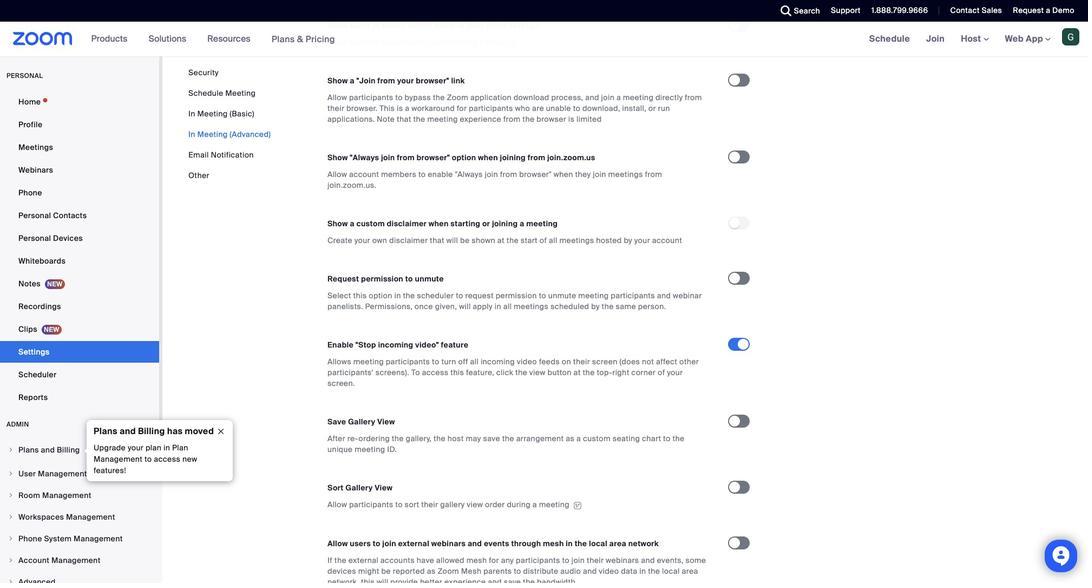 Task type: vqa. For each thing, say whether or not it's contained in the screenshot.
SHOW to the middle
yes



Task type: describe. For each thing, give the bounding box(es) containing it.
support version for sort gallery view image
[[573, 502, 584, 510]]

meeting up start
[[527, 219, 558, 229]]

email notification link
[[189, 150, 254, 160]]

workspaces management menu item
[[0, 507, 159, 528]]

web
[[1006, 33, 1024, 44]]

user management
[[18, 469, 87, 479]]

meeting down client
[[486, 38, 517, 47]]

the down support version for sort gallery view icon
[[575, 539, 588, 549]]

a inside after re-ordering the gallery, the host may save the arrangement as a custom seating chart to the unique meeting id.
[[577, 434, 581, 444]]

the down who
[[523, 115, 535, 124]]

link
[[452, 76, 465, 86]]

hosted
[[597, 236, 622, 246]]

admin
[[7, 420, 29, 429]]

the up once
[[403, 291, 415, 301]]

data
[[621, 567, 638, 576]]

new
[[183, 455, 197, 464]]

and inside select this option in the scheduler to request permission to unmute meeting participants and webinar panelists. permissions, once given, will apply in all meetings scheduled by the same person.
[[657, 291, 671, 301]]

and inside "allow participants to bypass the zoom application download process, and join a meeting directly from their browser. this is a workaround for participants who are unable to download, install, or run applications. note that the meeting experience from the browser is limited"
[[586, 93, 600, 103]]

accounts
[[381, 556, 415, 565]]

(does
[[620, 357, 641, 367]]

chart
[[643, 434, 662, 444]]

run
[[659, 104, 671, 113]]

some
[[686, 556, 707, 565]]

1.888.799.9666 button up join
[[864, 0, 932, 22]]

to
[[412, 368, 420, 378]]

save
[[328, 417, 346, 427]]

schedule for schedule meeting
[[189, 88, 223, 98]]

show for show a "join from your browser" link
[[328, 76, 348, 86]]

plans and billing menu item
[[0, 440, 159, 463]]

shown
[[472, 236, 496, 246]]

devices
[[53, 233, 83, 243]]

allows
[[328, 357, 352, 367]]

and left events
[[468, 539, 482, 549]]

upgrade your plan in plan management to access new features!
[[94, 443, 197, 476]]

plans for plans & pricing
[[272, 33, 295, 45]]

account inside allow account members to enable "always join from browser" when they join meetings from join.zoom.us.
[[349, 170, 379, 180]]

right image for phone system management
[[8, 536, 14, 542]]

join down show "always join from browser" option when joining from join.zoom.us in the top of the page
[[485, 170, 498, 180]]

1 horizontal spatial account
[[653, 236, 683, 246]]

plans for plans and billing has moved
[[94, 426, 118, 437]]

phone for phone system management
[[18, 534, 42, 544]]

join.zoom.us.
[[328, 181, 377, 190]]

to inside allow account members to enable "always join from browser" when they join meetings from join.zoom.us.
[[419, 170, 426, 180]]

in up bandwidth. on the bottom of the page
[[566, 539, 573, 549]]

right image for plans and billing
[[8, 447, 14, 453]]

right image for account management
[[8, 557, 14, 564]]

0 horizontal spatial or
[[483, 219, 490, 229]]

screen.
[[328, 379, 355, 389]]

allow for allow users to select stereo audio in their client settings
[[328, 21, 348, 31]]

product information navigation
[[83, 22, 343, 57]]

the down the distribute
[[523, 577, 535, 583]]

1.888.799.9666
[[872, 5, 929, 15]]

to inside upgrade your plan in plan management to access new features!
[[145, 455, 152, 464]]

meeting for (basic)
[[197, 109, 228, 119]]

search button
[[773, 0, 824, 22]]

allows meeting participants to turn off all incoming video feeds on their screen (does not affect other participants' screens). to access this feature, click the view button at the top-right corner of your screen.
[[328, 357, 700, 389]]

0 vertical spatial is
[[397, 104, 403, 113]]

meeting down "workaround"
[[428, 115, 458, 124]]

your left own
[[355, 236, 371, 246]]

1 vertical spatial browser"
[[417, 153, 450, 163]]

network
[[629, 539, 659, 549]]

0 vertical spatial of
[[540, 236, 547, 246]]

limited
[[577, 115, 602, 124]]

participants inside allows meeting participants to turn off all incoming video feeds on their screen (does not affect other participants' screens). to access this feature, click the view button at the top-right corner of your screen.
[[386, 357, 430, 367]]

video inside allows meeting participants to turn off all incoming video feeds on their screen (does not affect other participants' screens). to access this feature, click the view button at the top-right corner of your screen.
[[517, 357, 537, 367]]

will inside if the external accounts have allowed mesh for any participants to join their webinars and events, some devices might be reported as zoom mesh parents to distribute audio and video data in the local area network, this will provide better experience and save the bandwidth.
[[377, 577, 389, 583]]

right image for room management
[[8, 492, 14, 499]]

0 horizontal spatial area
[[610, 539, 627, 549]]

permission inside select this option in the scheduler to request permission to unmute meeting participants and webinar panelists. permissions, once given, will apply in all meetings scheduled by the same person.
[[496, 291, 537, 301]]

a up start
[[520, 219, 525, 229]]

"always inside allow account members to enable "always join from browser" when they join meetings from join.zoom.us.
[[455, 170, 483, 180]]

plans and billing has moved
[[94, 426, 214, 437]]

of inside allows meeting participants to turn off all incoming video feeds on their screen (does not affect other participants' screens). to access this feature, click the view button at the top-right corner of your screen.
[[658, 368, 666, 378]]

1.888.799.9666 button up the schedule 'link'
[[872, 5, 929, 15]]

0 horizontal spatial webinars
[[432, 539, 466, 549]]

own
[[373, 236, 388, 246]]

and down network
[[642, 556, 655, 565]]

allow participants to sort their gallery view order during a meeting application
[[328, 500, 707, 511]]

devices
[[328, 567, 356, 576]]

right image for user management
[[8, 471, 14, 477]]

demo
[[1053, 5, 1075, 15]]

in left client
[[458, 21, 465, 31]]

participants down application
[[469, 104, 513, 113]]

view inside allows meeting participants to turn off all incoming video feeds on their screen (does not affect other participants' screens). to access this feature, click the view button at the top-right corner of your screen.
[[530, 368, 546, 378]]

management for room management
[[42, 491, 91, 501]]

a down allow users to select stereo audio in their client settings
[[480, 38, 484, 47]]

button
[[548, 368, 572, 378]]

or inside "allow participants to bypass the zoom application download process, and join a meeting directly from their browser. this is a workaround for participants who are unable to download, install, or run applications. note that the meeting experience from the browser is limited"
[[649, 104, 657, 113]]

personal for personal contacts
[[18, 211, 51, 220]]

mesh inside if the external accounts have allowed mesh for any participants to join their webinars and events, some devices might be reported as zoom mesh parents to distribute audio and video data in the local area network, this will provide better experience and save the bandwidth.
[[467, 556, 487, 565]]

show for show "always join from browser" option when joining from join.zoom.us
[[328, 153, 348, 163]]

click
[[497, 368, 514, 378]]

0 vertical spatial external
[[399, 539, 430, 549]]

they
[[576, 170, 591, 180]]

request a demo
[[1014, 5, 1075, 15]]

clips
[[18, 325, 37, 334]]

the left start
[[507, 236, 519, 246]]

unique
[[328, 445, 353, 455]]

applications.
[[328, 115, 375, 124]]

security
[[189, 68, 219, 77]]

if
[[328, 556, 333, 565]]

plans and billing has moved tooltip
[[84, 420, 233, 482]]

schedule link
[[862, 22, 919, 56]]

support
[[832, 5, 861, 15]]

allow for allow users to select stereo audio during a meeting
[[328, 38, 347, 47]]

gallery,
[[406, 434, 432, 444]]

by inside select this option in the scheduler to request permission to unmute meeting participants and webinar panelists. permissions, once given, will apply in all meetings scheduled by the same person.
[[592, 302, 600, 312]]

contact sales
[[951, 5, 1003, 15]]

after
[[328, 434, 346, 444]]

bypass
[[405, 93, 431, 103]]

enable "stop incoming video" feature
[[328, 340, 469, 350]]

meeting up install,
[[623, 93, 654, 103]]

billing for plans and billing has moved
[[138, 426, 165, 437]]

option inside select this option in the scheduler to request permission to unmute meeting participants and webinar panelists. permissions, once given, will apply in all meetings scheduled by the same person.
[[369, 291, 393, 301]]

the right the chart
[[673, 434, 685, 444]]

app
[[1027, 33, 1044, 44]]

profile picture image
[[1063, 28, 1080, 46]]

the right click
[[516, 368, 528, 378]]

view for save gallery view
[[378, 417, 395, 427]]

save inside after re-ordering the gallery, the host may save the arrangement as a custom seating chart to the unique meeting id.
[[483, 434, 501, 444]]

your right "hosted"
[[635, 236, 651, 246]]

the left same
[[602, 302, 614, 312]]

scheduled
[[551, 302, 590, 312]]

allow account members to enable "always join from browser" when they join meetings from join.zoom.us.
[[328, 170, 663, 190]]

your inside upgrade your plan in plan management to access new features!
[[128, 443, 144, 453]]

allow for allow participants to bypass the zoom application download process, and join a meeting directly from their browser. this is a workaround for participants who are unable to download, install, or run applications. note that the meeting experience from the browser is limited
[[328, 93, 347, 103]]

panelists.
[[328, 302, 363, 312]]

external inside if the external accounts have allowed mesh for any participants to join their webinars and events, some devices might be reported as zoom mesh parents to distribute audio and video data in the local area network, this will provide better experience and save the bandwidth.
[[349, 556, 379, 565]]

the down "events,"
[[649, 567, 661, 576]]

join link
[[919, 22, 954, 56]]

1 horizontal spatial by
[[624, 236, 633, 246]]

settings link
[[0, 341, 159, 363]]

this inside allows meeting participants to turn off all incoming video feeds on their screen (does not affect other participants' screens). to access this feature, click the view button at the top-right corner of your screen.
[[451, 368, 464, 378]]

your up the bypass
[[397, 76, 414, 86]]

allow for allow account members to enable "always join from browser" when they join meetings from join.zoom.us.
[[328, 170, 347, 180]]

plan
[[146, 443, 162, 453]]

other
[[189, 171, 210, 180]]

(basic)
[[230, 109, 255, 119]]

select this option in the scheduler to request permission to unmute meeting participants and webinar panelists. permissions, once given, will apply in all meetings scheduled by the same person.
[[328, 291, 702, 312]]

experience inside if the external accounts have allowed mesh for any participants to join their webinars and events, some devices might be reported as zoom mesh parents to distribute audio and video data in the local area network, this will provide better experience and save the bandwidth.
[[445, 577, 486, 583]]

gallery for save
[[348, 417, 376, 427]]

0 vertical spatial during
[[454, 38, 478, 47]]

may
[[466, 434, 481, 444]]

reports link
[[0, 387, 159, 408]]

application
[[471, 93, 512, 103]]

browser
[[537, 115, 567, 124]]

(advanced)
[[230, 129, 271, 139]]

during inside application
[[507, 500, 531, 510]]

join up members
[[381, 153, 395, 163]]

1 horizontal spatial will
[[447, 236, 458, 246]]

2 vertical spatial when
[[429, 219, 449, 229]]

disclaimer for when
[[387, 219, 427, 229]]

join right the they on the right top of the page
[[593, 170, 607, 180]]

audio for during
[[432, 38, 452, 47]]

the left top-
[[583, 368, 595, 378]]

1 vertical spatial is
[[569, 115, 575, 124]]

in inside upgrade your plan in plan management to access new features!
[[164, 443, 170, 453]]

the up "workaround"
[[433, 93, 445, 103]]

browser" inside allow account members to enable "always join from browser" when they join meetings from join.zoom.us.
[[520, 170, 552, 180]]

be inside if the external accounts have allowed mesh for any participants to join their webinars and events, some devices might be reported as zoom mesh parents to distribute audio and video data in the local area network, this will provide better experience and save the bandwidth.
[[382, 567, 391, 576]]

incoming inside allows meeting participants to turn off all incoming video feeds on their screen (does not affect other participants' screens). to access this feature, click the view button at the top-right corner of your screen.
[[481, 357, 515, 367]]

in up permissions,
[[395, 291, 401, 301]]

has
[[167, 426, 183, 437]]

might
[[358, 567, 380, 576]]

members
[[381, 170, 417, 180]]

account management
[[18, 556, 101, 566]]

other
[[680, 357, 700, 367]]

a inside application
[[533, 500, 537, 510]]

order
[[485, 500, 505, 510]]

join inside if the external accounts have allowed mesh for any participants to join their webinars and events, some devices might be reported as zoom mesh parents to distribute audio and video data in the local area network, this will provide better experience and save the bandwidth.
[[572, 556, 585, 565]]

schedule for schedule
[[870, 33, 911, 44]]

allowed
[[437, 556, 465, 565]]

if the external accounts have allowed mesh for any participants to join their webinars and events, some devices might be reported as zoom mesh parents to distribute audio and video data in the local area network, this will provide better experience and save the bandwidth.
[[328, 556, 707, 583]]

events,
[[657, 556, 684, 565]]

1 horizontal spatial meetings
[[560, 236, 595, 246]]

and inside plans and billing menu item
[[41, 445, 55, 455]]

users for allow users to join external webinars and events through mesh in the local area network
[[350, 539, 371, 549]]

starting
[[451, 219, 481, 229]]

seating
[[613, 434, 641, 444]]

when inside allow account members to enable "always join from browser" when they join meetings from join.zoom.us.
[[554, 170, 574, 180]]

host
[[962, 33, 984, 44]]

web app
[[1006, 33, 1044, 44]]

whiteboards link
[[0, 250, 159, 272]]

view for sort gallery view
[[375, 483, 393, 493]]

admin menu menu
[[0, 440, 159, 583]]

room management menu item
[[0, 485, 159, 506]]

0 vertical spatial local
[[589, 539, 608, 549]]

personal menu menu
[[0, 91, 159, 410]]

in meeting (basic) link
[[189, 109, 255, 119]]

sort
[[328, 483, 344, 493]]

meeting inside select this option in the scheduler to request permission to unmute meeting participants and webinar panelists. permissions, once given, will apply in all meetings scheduled by the same person.
[[579, 291, 609, 301]]

webinars inside if the external accounts have allowed mesh for any participants to join their webinars and events, some devices might be reported as zoom mesh parents to distribute audio and video data in the local area network, this will provide better experience and save the bandwidth.
[[606, 556, 640, 565]]

4 right image from the top
[[8, 579, 14, 583]]

on
[[562, 357, 572, 367]]

distribute
[[524, 567, 559, 576]]

zoom logo image
[[13, 32, 72, 46]]

request for request permission to unmute
[[328, 274, 359, 284]]

0 vertical spatial custom
[[357, 219, 385, 229]]

will inside select this option in the scheduler to request permission to unmute meeting participants and webinar panelists. permissions, once given, will apply in all meetings scheduled by the same person.
[[459, 302, 471, 312]]

1 horizontal spatial option
[[452, 153, 476, 163]]

after re-ordering the gallery, the host may save the arrangement as a custom seating chart to the unique meeting id.
[[328, 434, 685, 455]]

a up the download,
[[617, 93, 621, 103]]

a up create
[[350, 219, 355, 229]]

1 horizontal spatial mesh
[[543, 539, 564, 549]]

meetings link
[[0, 137, 159, 158]]

plans and billing
[[18, 445, 80, 455]]

meeting inside after re-ordering the gallery, the host may save the arrangement as a custom seating chart to the unique meeting id.
[[355, 445, 385, 455]]

stereo for in
[[408, 21, 433, 31]]

host
[[448, 434, 464, 444]]

process,
[[552, 93, 584, 103]]

access inside upgrade your plan in plan management to access new features!
[[154, 455, 181, 464]]

for inside if the external accounts have allowed mesh for any participants to join their webinars and events, some devices might be reported as zoom mesh parents to distribute audio and video data in the local area network, this will provide better experience and save the bandwidth.
[[489, 556, 499, 565]]

0 vertical spatial meeting
[[225, 88, 256, 98]]

0 vertical spatial incoming
[[378, 340, 414, 350]]

phone system management menu item
[[0, 529, 159, 549]]



Task type: locate. For each thing, give the bounding box(es) containing it.
webinars link
[[0, 159, 159, 181]]

this inside select this option in the scheduler to request permission to unmute meeting participants and webinar panelists. permissions, once given, will apply in all meetings scheduled by the same person.
[[353, 291, 367, 301]]

0 vertical spatial unmute
[[415, 274, 444, 284]]

the left host
[[434, 434, 446, 444]]

0 vertical spatial personal
[[18, 211, 51, 220]]

who
[[515, 104, 530, 113]]

as
[[566, 434, 575, 444], [427, 567, 436, 576]]

1 horizontal spatial "always
[[455, 170, 483, 180]]

1 horizontal spatial when
[[478, 153, 498, 163]]

in for in meeting (basic)
[[189, 109, 195, 119]]

all inside select this option in the scheduler to request permission to unmute meeting participants and webinar panelists. permissions, once given, will apply in all meetings scheduled by the same person.
[[504, 302, 512, 312]]

and inside plans and billing has moved tooltip
[[120, 426, 136, 437]]

settings
[[509, 21, 540, 31]]

right image inside account management menu item
[[8, 557, 14, 564]]

0 horizontal spatial that
[[397, 115, 412, 124]]

video inside if the external accounts have allowed mesh for any participants to join their webinars and events, some devices might be reported as zoom mesh parents to distribute audio and video data in the local area network, this will provide better experience and save the bandwidth.
[[599, 567, 619, 576]]

2 vertical spatial this
[[361, 577, 375, 583]]

that inside "allow participants to bypass the zoom application download process, and join a meeting directly from their browser. this is a workaround for participants who are unable to download, install, or run applications. note that the meeting experience from the browser is limited"
[[397, 115, 412, 124]]

2 right image from the top
[[8, 536, 14, 542]]

0 vertical spatial disclaimer
[[387, 219, 427, 229]]

account management menu item
[[0, 550, 159, 571]]

1 vertical spatial view
[[375, 483, 393, 493]]

allow up if
[[328, 539, 348, 549]]

join inside "allow participants to bypass the zoom application download process, and join a meeting directly from their browser. this is a workaround for participants who are unable to download, install, or run applications. note that the meeting experience from the browser is limited"
[[602, 93, 615, 103]]

2 horizontal spatial meetings
[[609, 170, 643, 180]]

notification
[[211, 150, 254, 160]]

participants inside if the external accounts have allowed mesh for any participants to join their webinars and events, some devices might be reported as zoom mesh parents to distribute audio and video data in the local area network, this will provide better experience and save the bandwidth.
[[516, 556, 561, 565]]

host button
[[962, 33, 990, 44]]

a
[[1047, 5, 1051, 15], [480, 38, 484, 47], [350, 76, 355, 86], [617, 93, 621, 103], [405, 104, 410, 113], [350, 219, 355, 229], [520, 219, 525, 229], [577, 434, 581, 444], [533, 500, 537, 510]]

0 vertical spatial audio
[[435, 21, 456, 31]]

custom up own
[[357, 219, 385, 229]]

zoom inside "allow participants to bypass the zoom application download process, and join a meeting directly from their browser. this is a workaround for participants who are unable to download, install, or run applications. note that the meeting experience from the browser is limited"
[[447, 93, 469, 103]]

that down show a custom disclaimer when starting or joining a meeting
[[430, 236, 445, 246]]

as inside if the external accounts have allowed mesh for any participants to join their webinars and events, some devices might be reported as zoom mesh parents to distribute audio and video data in the local area network, this will provide better experience and save the bandwidth.
[[427, 567, 436, 576]]

view inside application
[[467, 500, 483, 510]]

1 phone from the top
[[18, 188, 42, 198]]

joining
[[500, 153, 526, 163], [492, 219, 518, 229]]

video left feeds
[[517, 357, 537, 367]]

plans inside menu item
[[18, 445, 39, 455]]

management up workspaces management on the bottom left of page
[[42, 491, 91, 501]]

external up might
[[349, 556, 379, 565]]

in
[[189, 109, 195, 119], [189, 129, 195, 139]]

at inside allows meeting participants to turn off all incoming video feeds on their screen (does not affect other participants' screens). to access this feature, click the view button at the top-right corner of your screen.
[[574, 368, 581, 378]]

right image for workspaces management
[[8, 514, 14, 521]]

plans inside product information navigation
[[272, 33, 295, 45]]

meetings
[[18, 142, 53, 152]]

email
[[189, 150, 209, 160]]

1 vertical spatial zoom
[[438, 567, 459, 576]]

1 vertical spatial local
[[663, 567, 680, 576]]

0 horizontal spatial account
[[349, 170, 379, 180]]

personal for personal devices
[[18, 233, 51, 243]]

1 vertical spatial mesh
[[467, 556, 487, 565]]

2 vertical spatial show
[[328, 219, 348, 229]]

by
[[624, 236, 633, 246], [592, 302, 600, 312]]

custom inside after re-ordering the gallery, the host may save the arrangement as a custom seating chart to the unique meeting id.
[[583, 434, 611, 444]]

3 allow from the top
[[328, 93, 347, 103]]

2 vertical spatial plans
[[18, 445, 39, 455]]

personal up personal devices
[[18, 211, 51, 220]]

2 show from the top
[[328, 153, 348, 163]]

1 vertical spatial incoming
[[481, 357, 515, 367]]

1 vertical spatial unmute
[[549, 291, 577, 301]]

local down "events,"
[[663, 567, 680, 576]]

participants inside select this option in the scheduler to request permission to unmute meeting participants and webinar panelists. permissions, once given, will apply in all meetings scheduled by the same person.
[[611, 291, 655, 301]]

1 vertical spatial area
[[682, 567, 699, 576]]

that right note
[[397, 115, 412, 124]]

meeting left support version for sort gallery view icon
[[539, 500, 570, 510]]

audio up the allow users to select stereo audio during a meeting
[[435, 21, 456, 31]]

2 vertical spatial meetings
[[514, 302, 549, 312]]

participants inside allow participants to sort their gallery view order during a meeting application
[[349, 500, 394, 510]]

the up id.
[[392, 434, 404, 444]]

meeting inside allows meeting participants to turn off all incoming video feeds on their screen (does not affect other participants' screens). to access this feature, click the view button at the top-right corner of your screen.
[[354, 357, 384, 367]]

right image inside plans and billing menu item
[[8, 447, 14, 453]]

0 vertical spatial view
[[378, 417, 395, 427]]

billing inside plans and billing has moved tooltip
[[138, 426, 165, 437]]

the
[[433, 93, 445, 103], [414, 115, 426, 124], [523, 115, 535, 124], [507, 236, 519, 246], [403, 291, 415, 301], [602, 302, 614, 312], [516, 368, 528, 378], [583, 368, 595, 378], [392, 434, 404, 444], [434, 434, 446, 444], [503, 434, 515, 444], [673, 434, 685, 444], [575, 539, 588, 549], [335, 556, 347, 565], [649, 567, 661, 576], [523, 577, 535, 583]]

to inside allow participants to sort their gallery view order during a meeting application
[[396, 500, 403, 510]]

"always down show "always join from browser" option when joining from join.zoom.us in the top of the page
[[455, 170, 483, 180]]

during
[[454, 38, 478, 47], [507, 500, 531, 510]]

allow participants to sort their gallery view order during a meeting
[[328, 500, 570, 510]]

your left plan
[[128, 443, 144, 453]]

enable
[[428, 170, 453, 180]]

2 personal from the top
[[18, 233, 51, 243]]

schedule down security link
[[189, 88, 223, 98]]

personal inside personal devices link
[[18, 233, 51, 243]]

workspaces management
[[18, 513, 115, 522]]

save gallery view
[[328, 417, 395, 427]]

video left 'data'
[[599, 567, 619, 576]]

or left run
[[649, 104, 657, 113]]

unmute up the scheduler
[[415, 274, 444, 284]]

stereo
[[408, 21, 433, 31], [406, 38, 430, 47]]

audio inside if the external accounts have allowed mesh for any participants to join their webinars and events, some devices might be reported as zoom mesh parents to distribute audio and video data in the local area network, this will provide better experience and save the bandwidth.
[[561, 567, 581, 576]]

request up select
[[328, 274, 359, 284]]

when up allow account members to enable "always join from browser" when they join meetings from join.zoom.us.
[[478, 153, 498, 163]]

when
[[478, 153, 498, 163], [554, 170, 574, 180], [429, 219, 449, 229]]

1 horizontal spatial video
[[599, 567, 619, 576]]

feeds
[[539, 357, 560, 367]]

their inside "allow participants to bypass the zoom application download process, and join a meeting directly from their browser. this is a workaround for participants who are unable to download, install, or run applications. note that the meeting experience from the browser is limited"
[[328, 104, 345, 113]]

right
[[613, 368, 630, 378]]

1 horizontal spatial area
[[682, 567, 699, 576]]

right image inside workspaces management menu item
[[8, 514, 14, 521]]

save inside if the external accounts have allowed mesh for any participants to join their webinars and events, some devices might be reported as zoom mesh parents to distribute audio and video data in the local area network, this will provide better experience and save the bandwidth.
[[504, 577, 521, 583]]

audio for in
[[435, 21, 456, 31]]

and left 'data'
[[583, 567, 597, 576]]

in right 'data'
[[640, 567, 647, 576]]

area down some
[[682, 567, 699, 576]]

billing for plans and billing
[[57, 445, 80, 455]]

1 personal from the top
[[18, 211, 51, 220]]

this inside if the external accounts have allowed mesh for any participants to join their webinars and events, some devices might be reported as zoom mesh parents to distribute audio and video data in the local area network, this will provide better experience and save the bandwidth.
[[361, 577, 375, 583]]

to inside after re-ordering the gallery, the host may save the arrangement as a custom seating chart to the unique meeting id.
[[664, 434, 671, 444]]

show up create
[[328, 219, 348, 229]]

0 vertical spatial area
[[610, 539, 627, 549]]

joining for browser"
[[500, 153, 526, 163]]

3 show from the top
[[328, 219, 348, 229]]

meeting
[[486, 38, 517, 47], [623, 93, 654, 103], [428, 115, 458, 124], [527, 219, 558, 229], [579, 291, 609, 301], [354, 357, 384, 367], [355, 445, 385, 455], [539, 500, 570, 510]]

allow inside "allow participants to bypass the zoom application download process, and join a meeting directly from their browser. this is a workaround for participants who are unable to download, install, or run applications. note that the meeting experience from the browser is limited"
[[328, 93, 347, 103]]

experience inside "allow participants to bypass the zoom application download process, and join a meeting directly from their browser. this is a workaround for participants who are unable to download, install, or run applications. note that the meeting experience from the browser is limited"
[[460, 115, 502, 124]]

"join
[[357, 76, 376, 86]]

resources
[[208, 33, 251, 44]]

security link
[[189, 68, 219, 77]]

1 right image from the top
[[8, 471, 14, 477]]

3 right image from the top
[[8, 514, 14, 521]]

the down "workaround"
[[414, 115, 426, 124]]

once
[[415, 302, 433, 312]]

0 vertical spatial as
[[566, 434, 575, 444]]

right image inside the user management menu item
[[8, 471, 14, 477]]

their inside application
[[422, 500, 439, 510]]

right image inside the phone system management menu item
[[8, 536, 14, 542]]

view up ordering
[[378, 417, 395, 427]]

audio down allow users to select stereo audio in their client settings
[[432, 38, 452, 47]]

home
[[18, 97, 41, 107]]

phone inside 'link'
[[18, 188, 42, 198]]

when down join.zoom.us
[[554, 170, 574, 180]]

1 vertical spatial when
[[554, 170, 574, 180]]

schedule meeting link
[[189, 88, 256, 98]]

workaround
[[412, 104, 455, 113]]

gallery
[[441, 500, 465, 510]]

0 horizontal spatial mesh
[[467, 556, 487, 565]]

management down workspaces management menu item in the left bottom of the page
[[74, 534, 123, 544]]

0 vertical spatial "always
[[350, 153, 379, 163]]

area inside if the external accounts have allowed mesh for any participants to join their webinars and events, some devices might be reported as zoom mesh parents to distribute audio and video data in the local area network, this will provide better experience and save the bandwidth.
[[682, 567, 699, 576]]

unmute up scheduled
[[549, 291, 577, 301]]

unable
[[546, 104, 572, 113]]

your inside allows meeting participants to turn off all incoming video feeds on their screen (does not affect other participants' screens). to access this feature, click the view button at the top-right corner of your screen.
[[668, 368, 683, 378]]

0 vertical spatial request
[[1014, 5, 1045, 15]]

schedule inside 'link'
[[870, 33, 911, 44]]

0 vertical spatial plans
[[272, 33, 295, 45]]

browser" up the bypass
[[416, 76, 450, 86]]

participants up browser. in the left of the page
[[349, 93, 394, 103]]

allow up applications.
[[328, 93, 347, 103]]

0 horizontal spatial save
[[483, 434, 501, 444]]

support link
[[824, 0, 864, 22], [832, 5, 861, 15]]

joining for at
[[492, 219, 518, 229]]

this up panelists.
[[353, 291, 367, 301]]

as inside after re-ordering the gallery, the host may save the arrangement as a custom seating chart to the unique meeting id.
[[566, 434, 575, 444]]

0 vertical spatial account
[[349, 170, 379, 180]]

management for account management
[[51, 556, 101, 566]]

from
[[378, 76, 396, 86], [685, 93, 703, 103], [504, 115, 521, 124], [397, 153, 415, 163], [528, 153, 546, 163], [500, 170, 518, 180], [645, 170, 663, 180]]

recordings
[[18, 302, 61, 312]]

allow
[[328, 21, 348, 31], [328, 38, 347, 47], [328, 93, 347, 103], [328, 170, 347, 180], [328, 500, 347, 510], [328, 539, 348, 549]]

0 horizontal spatial request
[[328, 274, 359, 284]]

their
[[467, 21, 484, 31], [328, 104, 345, 113], [574, 357, 591, 367], [422, 500, 439, 510], [587, 556, 604, 565]]

close image
[[212, 427, 230, 437]]

menu bar containing security
[[189, 67, 271, 181]]

zoom down allowed
[[438, 567, 459, 576]]

0 horizontal spatial unmute
[[415, 274, 444, 284]]

meeting up (basic)
[[225, 88, 256, 98]]

1 vertical spatial as
[[427, 567, 436, 576]]

participants up same
[[611, 291, 655, 301]]

1 horizontal spatial webinars
[[606, 556, 640, 565]]

billing inside plans and billing menu item
[[57, 445, 80, 455]]

will left apply
[[459, 302, 471, 312]]

plans up user
[[18, 445, 39, 455]]

1 vertical spatial of
[[658, 368, 666, 378]]

1 vertical spatial gallery
[[346, 483, 373, 493]]

management for workspaces management
[[66, 513, 115, 522]]

phone for phone
[[18, 188, 42, 198]]

2 right image from the top
[[8, 492, 14, 499]]

0 vertical spatial when
[[478, 153, 498, 163]]

join up the download,
[[602, 93, 615, 103]]

and up upgrade at left bottom
[[120, 426, 136, 437]]

this
[[380, 104, 395, 113]]

1 right image from the top
[[8, 447, 14, 453]]

unmute
[[415, 274, 444, 284], [549, 291, 577, 301]]

meetings left "hosted"
[[560, 236, 595, 246]]

view down id.
[[375, 483, 393, 493]]

users for allow users to select stereo audio in their client settings
[[350, 21, 371, 31]]

webinars up 'data'
[[606, 556, 640, 565]]

1 vertical spatial audio
[[432, 38, 452, 47]]

1 horizontal spatial external
[[399, 539, 430, 549]]

"stop
[[356, 340, 376, 350]]

show for show a custom disclaimer when starting or joining a meeting
[[328, 219, 348, 229]]

1 show from the top
[[328, 76, 348, 86]]

2 horizontal spatial will
[[459, 302, 471, 312]]

phone up account
[[18, 534, 42, 544]]

moved
[[185, 426, 214, 437]]

0 horizontal spatial at
[[498, 236, 505, 246]]

1 in from the top
[[189, 109, 195, 119]]

0 vertical spatial zoom
[[447, 93, 469, 103]]

select for during
[[381, 38, 404, 47]]

meetings inside allow account members to enable "always join from browser" when they join meetings from join.zoom.us.
[[609, 170, 643, 180]]

1 horizontal spatial for
[[489, 556, 499, 565]]

join up accounts
[[383, 539, 397, 549]]

in for in meeting (advanced)
[[189, 129, 195, 139]]

zoom inside if the external accounts have allowed mesh for any participants to join their webinars and events, some devices might be reported as zoom mesh parents to distribute audio and video data in the local area network, this will provide better experience and save the bandwidth.
[[438, 567, 459, 576]]

audio up bandwidth. on the bottom of the page
[[561, 567, 581, 576]]

0 vertical spatial meetings
[[609, 170, 643, 180]]

the right if
[[335, 556, 347, 565]]

management inside menu item
[[51, 556, 101, 566]]

products button
[[91, 22, 132, 56]]

unmute inside select this option in the scheduler to request permission to unmute meeting participants and webinar panelists. permissions, once given, will apply in all meetings scheduled by the same person.
[[549, 291, 577, 301]]

select for in
[[383, 21, 406, 31]]

1 horizontal spatial unmute
[[549, 291, 577, 301]]

1 horizontal spatial that
[[430, 236, 445, 246]]

personal inside personal contacts link
[[18, 211, 51, 220]]

allow for allow participants to sort their gallery view order during a meeting
[[328, 500, 347, 510]]

in inside if the external accounts have allowed mesh for any participants to join their webinars and events, some devices might be reported as zoom mesh parents to distribute audio and video data in the local area network, this will provide better experience and save the bandwidth.
[[640, 567, 647, 576]]

1 vertical spatial by
[[592, 302, 600, 312]]

webinars up allowed
[[432, 539, 466, 549]]

right image
[[8, 471, 14, 477], [8, 536, 14, 542], [8, 557, 14, 564]]

0 vertical spatial option
[[452, 153, 476, 163]]

the left the arrangement
[[503, 434, 515, 444]]

right image inside room management menu item
[[8, 492, 14, 499]]

profile link
[[0, 114, 159, 135]]

and down parents
[[488, 577, 502, 583]]

in meeting (advanced)
[[189, 129, 271, 139]]

feature
[[441, 340, 469, 350]]

view
[[378, 417, 395, 427], [375, 483, 393, 493]]

1 vertical spatial during
[[507, 500, 531, 510]]

0 horizontal spatial all
[[471, 357, 479, 367]]

meeting for (advanced)
[[197, 129, 228, 139]]

2 in from the top
[[189, 129, 195, 139]]

personal up whiteboards
[[18, 233, 51, 243]]

3 right image from the top
[[8, 557, 14, 564]]

during down allow users to select stereo audio in their client settings
[[454, 38, 478, 47]]

0 vertical spatial show
[[328, 76, 348, 86]]

allow up join.zoom.us.
[[328, 170, 347, 180]]

be down starting
[[460, 236, 470, 246]]

a left the 'demo'
[[1047, 5, 1051, 15]]

management inside upgrade your plan in plan management to access new features!
[[94, 455, 143, 464]]

request up web app dropdown button
[[1014, 5, 1045, 15]]

meetings inside select this option in the scheduler to request permission to unmute meeting participants and webinar panelists. permissions, once given, will apply in all meetings scheduled by the same person.
[[514, 302, 549, 312]]

1 allow from the top
[[328, 21, 348, 31]]

search
[[795, 6, 821, 16]]

disclaimer for that
[[390, 236, 428, 246]]

is right the this
[[397, 104, 403, 113]]

0 vertical spatial be
[[460, 236, 470, 246]]

re-
[[348, 434, 359, 444]]

1 vertical spatial "always
[[455, 170, 483, 180]]

0 vertical spatial save
[[483, 434, 501, 444]]

allow participants to bypass the zoom application download process, and join a meeting directly from their browser. this is a workaround for participants who are unable to download, install, or run applications. note that the meeting experience from the browser is limited
[[328, 93, 703, 124]]

menu bar
[[189, 67, 271, 181]]

and up person.
[[657, 291, 671, 301]]

0 horizontal spatial be
[[382, 567, 391, 576]]

plans left &
[[272, 33, 295, 45]]

participants down sort gallery view
[[349, 500, 394, 510]]

view left order
[[467, 500, 483, 510]]

allow for allow users to join external webinars and events through mesh in the local area network
[[328, 539, 348, 549]]

browser" up enable
[[417, 153, 450, 163]]

1 vertical spatial this
[[451, 368, 464, 378]]

0 vertical spatial browser"
[[416, 76, 450, 86]]

billing up plan
[[138, 426, 165, 437]]

id.
[[387, 445, 397, 455]]

1 horizontal spatial custom
[[583, 434, 611, 444]]

meetings navigation
[[862, 22, 1089, 57]]

in
[[458, 21, 465, 31], [395, 291, 401, 301], [495, 302, 502, 312], [164, 443, 170, 453], [566, 539, 573, 549], [640, 567, 647, 576]]

external up have
[[399, 539, 430, 549]]

"always
[[350, 153, 379, 163], [455, 170, 483, 180]]

phone down webinars
[[18, 188, 42, 198]]

mesh
[[543, 539, 564, 549], [467, 556, 487, 565]]

all
[[549, 236, 558, 246], [504, 302, 512, 312], [471, 357, 479, 367]]

6 allow from the top
[[328, 539, 348, 549]]

directly
[[656, 93, 683, 103]]

0 vertical spatial or
[[649, 104, 657, 113]]

are
[[532, 104, 544, 113]]

banner
[[0, 22, 1089, 57]]

phone inside menu item
[[18, 534, 42, 544]]

gallery for sort
[[346, 483, 373, 493]]

1 vertical spatial external
[[349, 556, 379, 565]]

1 horizontal spatial save
[[504, 577, 521, 583]]

corner
[[632, 368, 656, 378]]

1 horizontal spatial request
[[1014, 5, 1045, 15]]

access inside allows meeting participants to turn off all incoming video feeds on their screen (does not affect other participants' screens). to access this feature, click the view button at the top-right corner of your screen.
[[422, 368, 449, 378]]

1 horizontal spatial during
[[507, 500, 531, 510]]

1 vertical spatial option
[[369, 291, 393, 301]]

a left the "join
[[350, 76, 355, 86]]

in right apply
[[495, 302, 502, 312]]

1 horizontal spatial plans
[[94, 426, 118, 437]]

top-
[[597, 368, 613, 378]]

0 vertical spatial that
[[397, 115, 412, 124]]

management for user management
[[38, 469, 87, 479]]

client
[[486, 21, 508, 31]]

all inside allows meeting participants to turn off all incoming video feeds on their screen (does not affect other participants' screens). to access this feature, click the view button at the top-right corner of your screen.
[[471, 357, 479, 367]]

allow inside allow account members to enable "always join from browser" when they join meetings from join.zoom.us.
[[328, 170, 347, 180]]

note
[[377, 115, 395, 124]]

4 allow from the top
[[328, 170, 347, 180]]

show a custom disclaimer when starting or joining a meeting
[[328, 219, 558, 229]]

plans up upgrade at left bottom
[[94, 426, 118, 437]]

a down the bypass
[[405, 104, 410, 113]]

that
[[397, 115, 412, 124], [430, 236, 445, 246]]

in meeting (advanced) link
[[189, 129, 271, 139]]

is down unable
[[569, 115, 575, 124]]

as right the arrangement
[[566, 434, 575, 444]]

2 horizontal spatial all
[[549, 236, 558, 246]]

2 phone from the top
[[18, 534, 42, 544]]

0 vertical spatial webinars
[[432, 539, 466, 549]]

2 allow from the top
[[328, 38, 347, 47]]

1 horizontal spatial or
[[649, 104, 657, 113]]

plans
[[272, 33, 295, 45], [94, 426, 118, 437], [18, 445, 39, 455]]

disclaimer up own
[[387, 219, 427, 229]]

will down show a custom disclaimer when starting or joining a meeting
[[447, 236, 458, 246]]

stereo down allow users to select stereo audio in their client settings
[[406, 38, 430, 47]]

users for allow users to select stereo audio during a meeting
[[349, 38, 370, 47]]

2 vertical spatial audio
[[561, 567, 581, 576]]

of right start
[[540, 236, 547, 246]]

0 vertical spatial schedule
[[870, 33, 911, 44]]

plans for plans and billing
[[18, 445, 39, 455]]

user management menu item
[[0, 464, 159, 484]]

meeting up scheduled
[[579, 291, 609, 301]]

given,
[[435, 302, 457, 312]]

in up "email"
[[189, 129, 195, 139]]

banner containing products
[[0, 22, 1089, 57]]

allow right &
[[328, 38, 347, 47]]

2 vertical spatial will
[[377, 577, 389, 583]]

stereo up the allow users to select stereo audio during a meeting
[[408, 21, 433, 31]]

to inside allows meeting participants to turn off all incoming video feeds on their screen (does not affect other participants' screens). to access this feature, click the view button at the top-right corner of your screen.
[[432, 357, 440, 367]]

0 vertical spatial all
[[549, 236, 558, 246]]

1 vertical spatial plans
[[94, 426, 118, 437]]

plans inside tooltip
[[94, 426, 118, 437]]

by right scheduled
[[592, 302, 600, 312]]

events
[[484, 539, 510, 549]]

their inside allows meeting participants to turn off all incoming video feeds on their screen (does not affect other participants' screens). to access this feature, click the view button at the top-right corner of your screen.
[[574, 357, 591, 367]]

same
[[616, 302, 637, 312]]

0 horizontal spatial incoming
[[378, 340, 414, 350]]

local inside if the external accounts have allowed mesh for any participants to join their webinars and events, some devices might be reported as zoom mesh parents to distribute audio and video data in the local area network, this will provide better experience and save the bandwidth.
[[663, 567, 680, 576]]

their inside if the external accounts have allowed mesh for any participants to join their webinars and events, some devices might be reported as zoom mesh parents to distribute audio and video data in the local area network, this will provide better experience and save the bandwidth.
[[587, 556, 604, 565]]

whiteboards
[[18, 256, 66, 266]]

stereo for during
[[406, 38, 430, 47]]

1 vertical spatial save
[[504, 577, 521, 583]]

1 vertical spatial at
[[574, 368, 581, 378]]

meeting
[[225, 88, 256, 98], [197, 109, 228, 119], [197, 129, 228, 139]]

of down affect
[[658, 368, 666, 378]]

0 vertical spatial gallery
[[348, 417, 376, 427]]

room
[[18, 491, 40, 501]]

0 vertical spatial will
[[447, 236, 458, 246]]

allow inside application
[[328, 500, 347, 510]]

browser.
[[347, 104, 378, 113]]

menu item
[[0, 572, 159, 583]]

1 horizontal spatial local
[[663, 567, 680, 576]]

for inside "allow participants to bypass the zoom application download process, and join a meeting directly from their browser. this is a workaround for participants who are unable to download, install, or run applications. note that the meeting experience from the browser is limited"
[[457, 104, 467, 113]]

better
[[420, 577, 443, 583]]

participants up to
[[386, 357, 430, 367]]

1 vertical spatial access
[[154, 455, 181, 464]]

1 vertical spatial custom
[[583, 434, 611, 444]]

0 horizontal spatial local
[[589, 539, 608, 549]]

1 vertical spatial view
[[467, 500, 483, 510]]

5 allow from the top
[[328, 500, 347, 510]]

right image
[[8, 447, 14, 453], [8, 492, 14, 499], [8, 514, 14, 521], [8, 579, 14, 583]]

show a "join from your browser" link
[[328, 76, 465, 86]]

request for request a demo
[[1014, 5, 1045, 15]]

participants up the distribute
[[516, 556, 561, 565]]

0 vertical spatial permission
[[361, 274, 404, 284]]

in right plan
[[164, 443, 170, 453]]

system
[[44, 534, 72, 544]]

permission up permissions,
[[361, 274, 404, 284]]

0 horizontal spatial access
[[154, 455, 181, 464]]

access
[[422, 368, 449, 378], [154, 455, 181, 464]]

not
[[643, 357, 655, 367]]

email notification
[[189, 150, 254, 160]]

in meeting (basic)
[[189, 109, 255, 119]]

meeting inside application
[[539, 500, 570, 510]]

provide
[[391, 577, 418, 583]]

1 horizontal spatial is
[[569, 115, 575, 124]]

0 vertical spatial mesh
[[543, 539, 564, 549]]

management up room management
[[38, 469, 87, 479]]

participants'
[[328, 368, 374, 378]]



